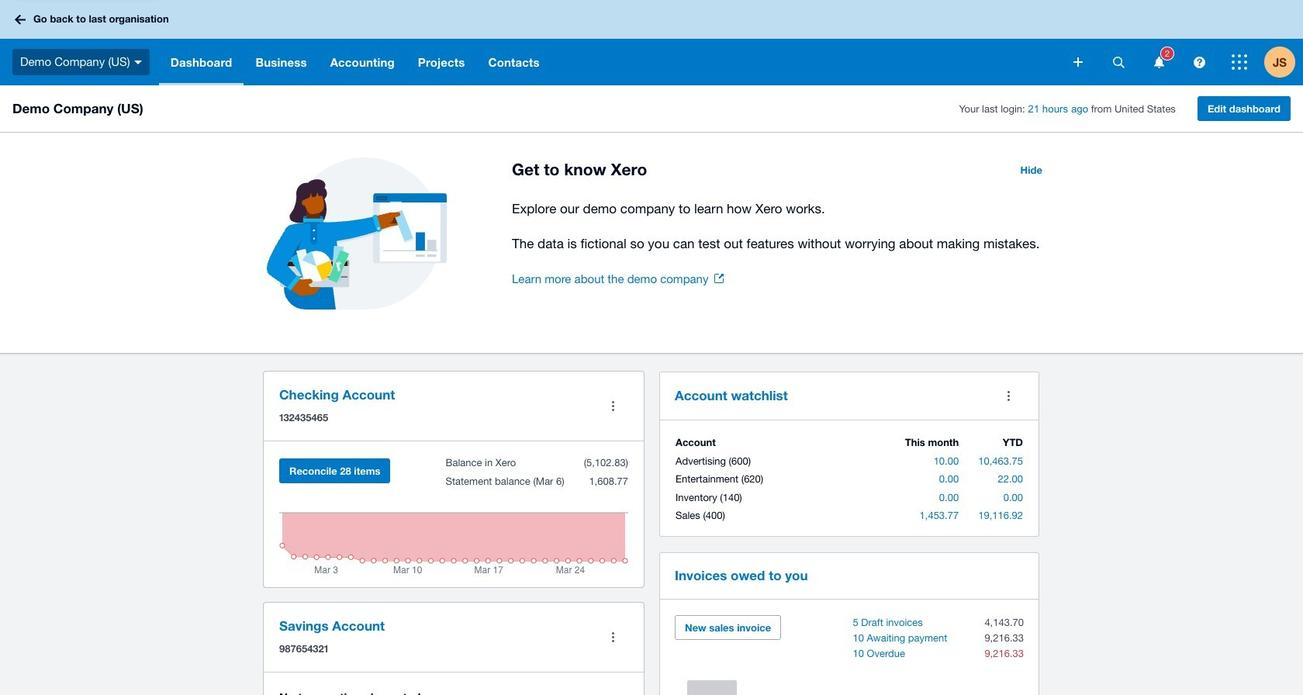 Task type: describe. For each thing, give the bounding box(es) containing it.
1 horizontal spatial svg image
[[1113, 56, 1125, 68]]



Task type: vqa. For each thing, say whether or not it's contained in the screenshot.
svg image to the left
yes



Task type: locate. For each thing, give the bounding box(es) containing it.
accounts watchlist options image
[[993, 380, 1024, 411]]

svg image
[[1113, 56, 1125, 68], [1074, 57, 1083, 67]]

svg image
[[15, 14, 26, 24], [1232, 54, 1248, 70], [1154, 56, 1164, 68], [1194, 56, 1205, 68], [134, 60, 142, 64]]

intro banner body element
[[512, 198, 1052, 255]]

banner
[[0, 0, 1304, 85]]

0 horizontal spatial svg image
[[1074, 57, 1083, 67]]

manage menu toggle image
[[597, 391, 629, 422]]



